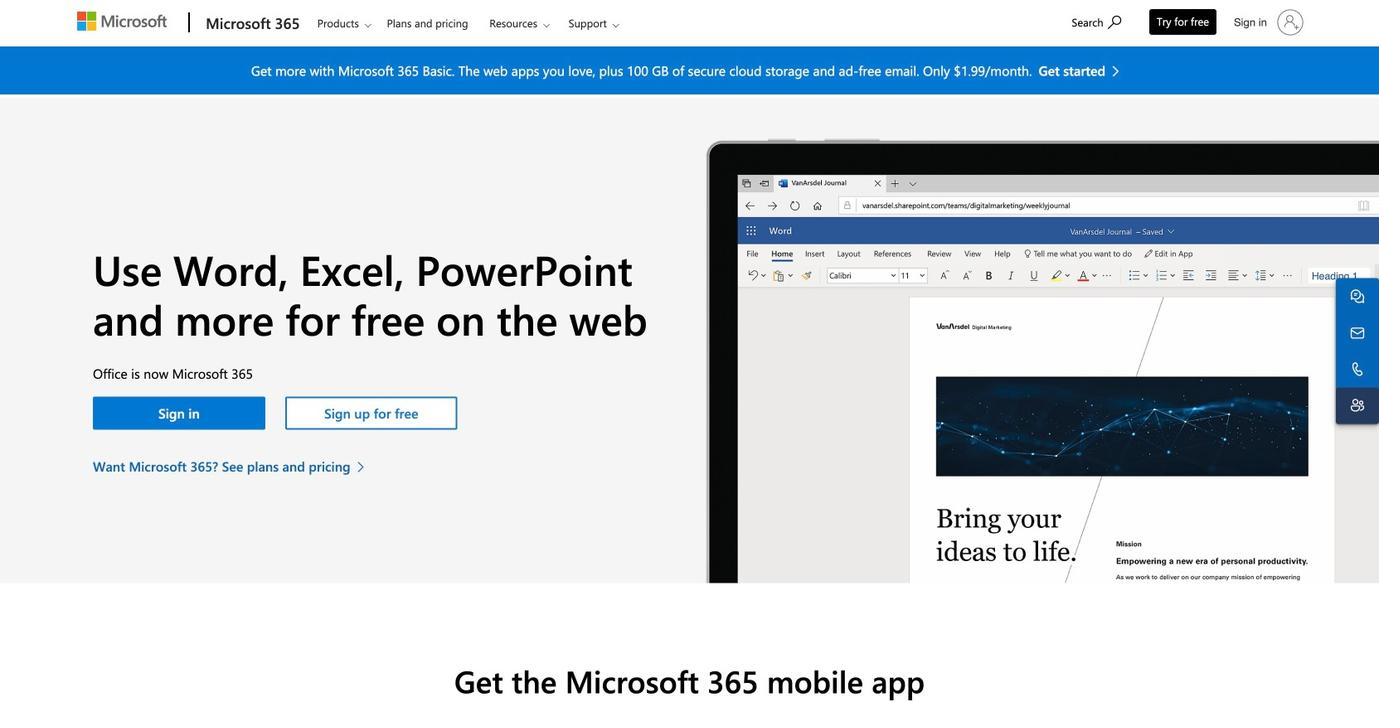 Task type: locate. For each thing, give the bounding box(es) containing it.
microsoft image
[[77, 12, 167, 31]]

a computer screen showing a resume being created in word on the web. image
[[690, 138, 1379, 583]]

None search field
[[1063, 2, 1138, 40]]



Task type: vqa. For each thing, say whether or not it's contained in the screenshot.
Search Field on the top
yes



